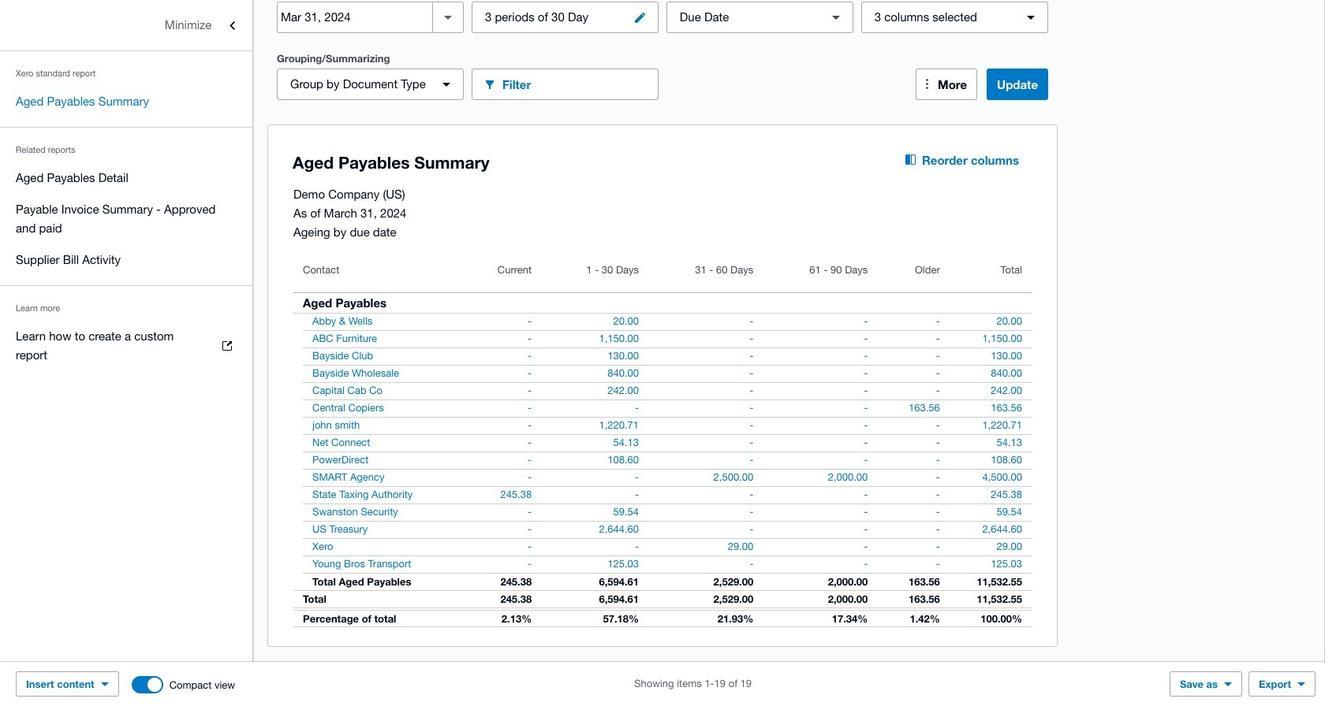 Task type: vqa. For each thing, say whether or not it's contained in the screenshot.
Select end date field
yes



Task type: locate. For each thing, give the bounding box(es) containing it.
Select end date field
[[278, 2, 432, 32]]



Task type: describe. For each thing, give the bounding box(es) containing it.
list of convenience dates image
[[432, 2, 464, 33]]

Report title field
[[289, 145, 868, 181]]

report output element
[[293, 255, 1032, 628]]



